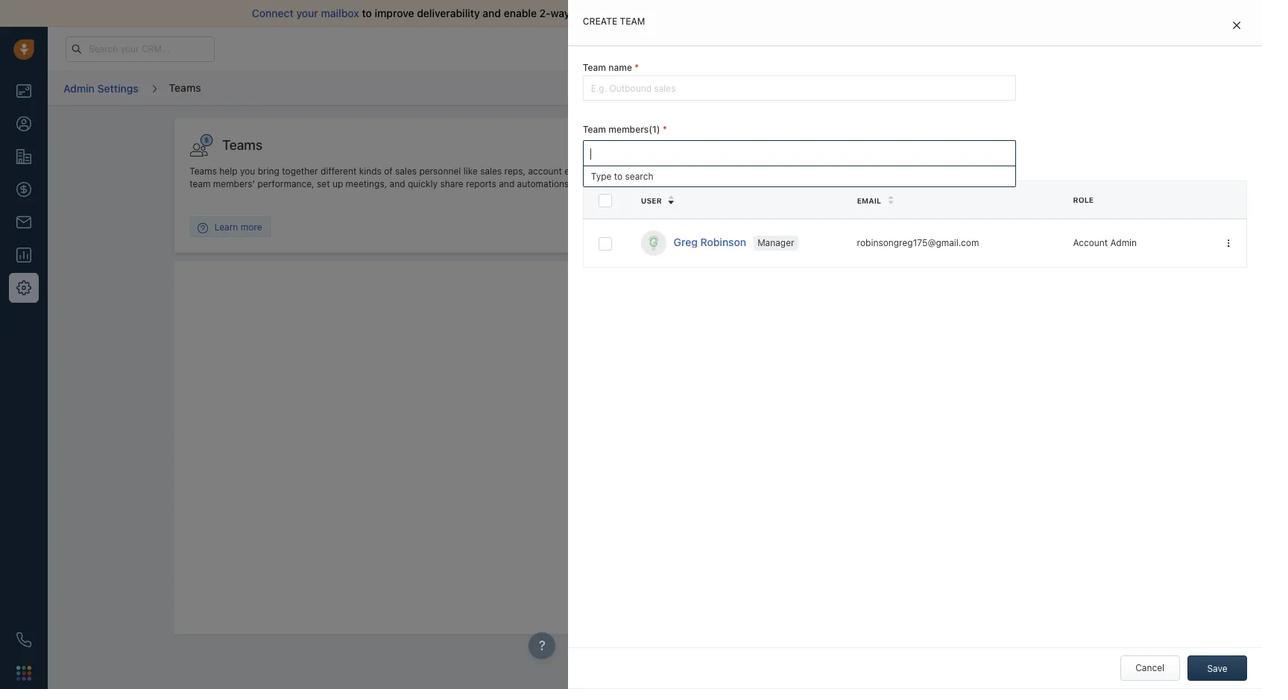 Task type: describe. For each thing, give the bounding box(es) containing it.
improve
[[375, 7, 414, 19]]

lot
[[827, 166, 838, 177]]

search
[[625, 170, 654, 182]]

save button
[[1188, 655, 1248, 681]]

in
[[914, 43, 921, 53]]

your
[[296, 7, 318, 19]]

this
[[712, 166, 730, 177]]

members
[[609, 124, 649, 135]]

them.
[[592, 178, 616, 190]]

choose
[[591, 147, 623, 158]]

your trial ends in 21 days
[[855, 43, 952, 53]]

like
[[464, 166, 478, 177]]

email
[[857, 196, 881, 205]]

greg robinson link
[[674, 236, 747, 248]]

your
[[855, 43, 873, 53]]

and left "even"
[[615, 166, 630, 177]]

explore plans
[[981, 43, 1039, 54]]

create team
[[583, 16, 645, 27]]

user inside dropdown button
[[633, 147, 652, 158]]

type
[[591, 170, 612, 182]]

automations
[[517, 178, 569, 190]]

performance,
[[258, 178, 314, 190]]

role
[[1073, 195, 1094, 204]]

a inside dropdown button
[[626, 147, 631, 158]]

mailbox
[[321, 7, 359, 19]]

different
[[321, 166, 357, 177]]

choose a user to add to this team button
[[583, 140, 1016, 165]]

with
[[572, 178, 589, 190]]

way
[[551, 7, 570, 19]]

team for team members ( 1 )
[[583, 124, 606, 135]]

1 sales from the left
[[395, 166, 417, 177]]

deliverability
[[417, 7, 480, 19]]

teams inside teams help you bring together different kinds of sales personnel like sales reps, account executives, and even vps of sales. this makes collaboration a lot easier: you can track team members' performance, set up meetings, and quickly share reports and automations with them.
[[190, 166, 217, 177]]

)
[[657, 124, 660, 135]]

1 vertical spatial teams
[[222, 137, 263, 153]]

phone image
[[16, 632, 31, 647]]

admin inside 'g' dialog
[[1111, 237, 1137, 248]]

robinsongreg175@gmail.com
[[857, 237, 979, 248]]

a inside teams help you bring together different kinds of sales personnel like sales reps, account executives, and even vps of sales. this makes collaboration a lot easier: you can track team members' performance, set up meetings, and quickly share reports and automations with them.
[[819, 166, 824, 177]]

robinson
[[701, 236, 747, 248]]

admin settings link
[[63, 77, 139, 100]]

account admin
[[1073, 237, 1137, 248]]

track
[[906, 166, 928, 177]]

reports
[[466, 178, 497, 190]]

learn
[[215, 221, 238, 232]]

connect your mailbox to improve deliverability and enable 2-way sync of email conversations.
[[252, 7, 713, 19]]

share
[[440, 178, 464, 190]]

enable
[[504, 7, 537, 19]]

email
[[611, 7, 638, 19]]

2 horizontal spatial of
[[674, 166, 683, 177]]

create
[[583, 16, 618, 27]]

type to search option
[[584, 166, 1015, 186]]

learn more
[[215, 221, 262, 232]]

this
[[695, 147, 710, 158]]

account
[[528, 166, 562, 177]]

0 vertical spatial team
[[620, 16, 645, 27]]

together
[[282, 166, 318, 177]]

personnel
[[419, 166, 461, 177]]

explore
[[981, 43, 1013, 54]]

type to search
[[591, 170, 654, 182]]

Search your CRM... text field
[[66, 36, 215, 62]]

can
[[888, 166, 904, 177]]

E.g. Outbound sales text field
[[583, 76, 1016, 101]]

members'
[[213, 178, 255, 190]]

team inside teams help you bring together different kinds of sales personnel like sales reps, account executives, and even vps of sales. this makes collaboration a lot easier: you can track team members' performance, set up meetings, and quickly share reports and automations with them.
[[190, 178, 211, 190]]

1 you from the left
[[240, 166, 255, 177]]

bring
[[258, 166, 280, 177]]

none search field inside 'g' dialog
[[587, 144, 1012, 164]]

meetings,
[[346, 178, 387, 190]]

2 sales from the left
[[480, 166, 502, 177]]

up
[[332, 178, 343, 190]]

2 you from the left
[[871, 166, 886, 177]]



Task type: vqa. For each thing, say whether or not it's contained in the screenshot.
"and"
yes



Task type: locate. For each thing, give the bounding box(es) containing it.
makes
[[732, 166, 759, 177]]

1 vertical spatial admin
[[1111, 237, 1137, 248]]

settings
[[97, 82, 138, 95]]

2 horizontal spatial team
[[713, 147, 734, 158]]

admin inside admin settings link
[[63, 82, 95, 95]]

team
[[583, 62, 606, 73], [583, 124, 606, 135]]

team right create
[[620, 16, 645, 27]]

phone element
[[9, 625, 39, 655]]

(
[[649, 124, 653, 135]]

0 vertical spatial admin
[[63, 82, 95, 95]]

reps,
[[505, 166, 526, 177]]

0 vertical spatial user
[[633, 147, 652, 158]]

team members ( 1 )
[[583, 124, 660, 135]]

of right sync
[[599, 7, 609, 19]]

sales up the "reports"
[[480, 166, 502, 177]]

admin settings
[[63, 82, 138, 95]]

name
[[609, 62, 632, 73]]

more
[[241, 221, 262, 232]]

0 horizontal spatial of
[[384, 166, 393, 177]]

to right 'mailbox' on the left
[[362, 7, 372, 19]]

sync
[[573, 7, 596, 19]]

to inside option
[[614, 170, 623, 182]]

of right vps
[[674, 166, 683, 177]]

to
[[362, 7, 372, 19], [654, 147, 663, 158], [684, 147, 692, 158], [614, 170, 623, 182]]

1 horizontal spatial team
[[620, 16, 645, 27]]

vps
[[655, 166, 672, 177]]

choose a user to add to this team
[[591, 147, 734, 158]]

1 horizontal spatial a
[[819, 166, 824, 177]]

a right choose
[[626, 147, 631, 158]]

1 horizontal spatial admin
[[1111, 237, 1137, 248]]

save
[[1208, 663, 1228, 674]]

teams
[[169, 81, 201, 94], [222, 137, 263, 153], [190, 166, 217, 177]]

you
[[240, 166, 255, 177], [871, 166, 886, 177]]

to left the this
[[684, 147, 692, 158]]

1 horizontal spatial sales
[[480, 166, 502, 177]]

teams up the help
[[222, 137, 263, 153]]

0 horizontal spatial admin
[[63, 82, 95, 95]]

1 vertical spatial team
[[713, 147, 734, 158]]

kinds
[[359, 166, 382, 177]]

team name
[[583, 62, 632, 73]]

collaboration
[[762, 166, 817, 177]]

0 horizontal spatial sales
[[395, 166, 417, 177]]

1
[[653, 124, 657, 135]]

user up "even"
[[633, 147, 652, 158]]

and left enable
[[483, 7, 501, 19]]

you up members'
[[240, 166, 255, 177]]

1 vertical spatial team
[[583, 124, 606, 135]]

help
[[219, 166, 238, 177]]

learn more link
[[190, 221, 270, 233]]

g dialog
[[568, 0, 1262, 689]]

2 team from the top
[[583, 124, 606, 135]]

freshworks switcher image
[[16, 666, 31, 681]]

1 vertical spatial user
[[641, 196, 662, 205]]

sales up quickly
[[395, 166, 417, 177]]

0 horizontal spatial team
[[190, 178, 211, 190]]

of
[[599, 7, 609, 19], [384, 166, 393, 177], [674, 166, 683, 177]]

team inside dropdown button
[[713, 147, 734, 158]]

0 horizontal spatial a
[[626, 147, 631, 158]]

0 vertical spatial team
[[583, 62, 606, 73]]

team for team name
[[583, 62, 606, 73]]

you left can
[[871, 166, 886, 177]]

conversations.
[[640, 7, 713, 19]]

None search field
[[587, 144, 1012, 164]]

sales.
[[685, 166, 709, 177]]

connect your mailbox link
[[252, 7, 362, 19]]

cancel
[[1136, 662, 1165, 673]]

even
[[633, 166, 653, 177]]

and
[[483, 7, 501, 19], [615, 166, 630, 177], [390, 178, 405, 190], [499, 178, 515, 190]]

set
[[317, 178, 330, 190]]

to left add
[[654, 147, 663, 158]]

1 horizontal spatial of
[[599, 7, 609, 19]]

account
[[1073, 237, 1108, 248]]

trial
[[875, 43, 890, 53]]

greg robinson
[[674, 236, 747, 248]]

sales
[[395, 166, 417, 177], [480, 166, 502, 177]]

1 team from the top
[[583, 62, 606, 73]]

quickly
[[408, 178, 438, 190]]

0 vertical spatial teams
[[169, 81, 201, 94]]

teams down search your crm... text box
[[169, 81, 201, 94]]

connect
[[252, 7, 294, 19]]

0 vertical spatial a
[[626, 147, 631, 158]]

greg
[[674, 236, 698, 248]]

g
[[649, 236, 658, 249]]

user
[[633, 147, 652, 158], [641, 196, 662, 205]]

1 horizontal spatial you
[[871, 166, 886, 177]]

teams help you bring together different kinds of sales personnel like sales reps, account executives, and even vps of sales. this makes collaboration a lot easier: you can track team members' performance, set up meetings, and quickly share reports and automations with them.
[[190, 166, 928, 190]]

0 horizontal spatial you
[[240, 166, 255, 177]]

of right kinds on the top left of the page
[[384, 166, 393, 177]]

manager
[[758, 237, 795, 248]]

cancel button
[[1120, 655, 1180, 681]]

explore plans link
[[973, 40, 1047, 57]]

plans
[[1015, 43, 1039, 54]]

team
[[620, 16, 645, 27], [713, 147, 734, 158], [190, 178, 211, 190]]

21
[[923, 43, 932, 53]]

2 vertical spatial team
[[190, 178, 211, 190]]

team up this
[[713, 147, 734, 158]]

to right type
[[614, 170, 623, 182]]

admin right the account at the top right of page
[[1111, 237, 1137, 248]]

ends
[[892, 43, 911, 53]]

email image
[[1115, 42, 1125, 55]]

team up choose
[[583, 124, 606, 135]]

2-
[[540, 7, 551, 19]]

admin left settings
[[63, 82, 95, 95]]

user down search
[[641, 196, 662, 205]]

easier:
[[840, 166, 868, 177]]

admin
[[63, 82, 95, 95], [1111, 237, 1137, 248]]

add
[[665, 147, 681, 158]]

executives,
[[565, 166, 612, 177]]

team left members'
[[190, 178, 211, 190]]

and down reps,
[[499, 178, 515, 190]]

team left name
[[583, 62, 606, 73]]

teams left the help
[[190, 166, 217, 177]]

2 vertical spatial teams
[[190, 166, 217, 177]]

a left lot
[[819, 166, 824, 177]]

a
[[626, 147, 631, 158], [819, 166, 824, 177]]

1 vertical spatial a
[[819, 166, 824, 177]]

and left quickly
[[390, 178, 405, 190]]

days
[[934, 43, 952, 53]]



